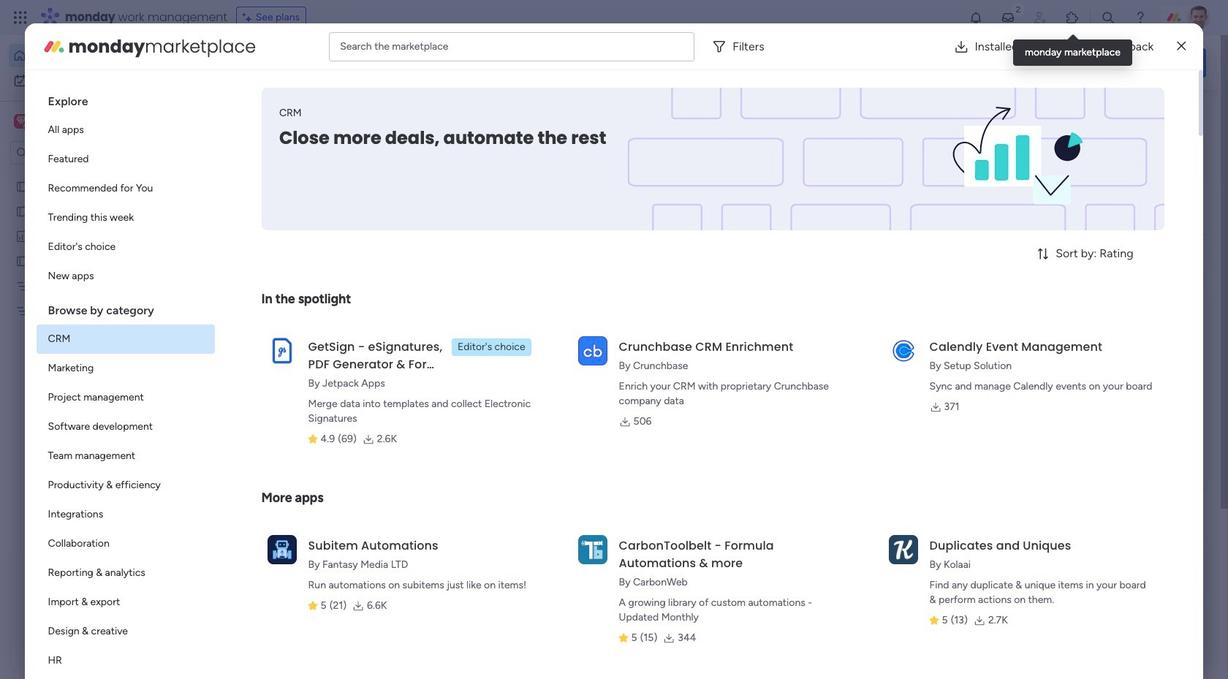 Task type: describe. For each thing, give the bounding box(es) containing it.
getting started element
[[987, 533, 1206, 591]]

workspace selection element
[[14, 113, 122, 132]]

2 heading from the top
[[36, 291, 215, 325]]

quick search results list box
[[226, 137, 952, 510]]

2 check circle image from the top
[[1009, 156, 1018, 167]]

1 vertical spatial dapulse x slim image
[[1184, 106, 1202, 124]]

help image
[[1133, 10, 1148, 25]]

2 public board image from the top
[[15, 204, 29, 218]]

templates image image
[[1000, 294, 1193, 395]]

monday marketplace image
[[42, 35, 66, 58]]

Search in workspace field
[[31, 144, 122, 161]]

monday marketplace image
[[1065, 10, 1080, 25]]

2 workspace image from the left
[[16, 113, 26, 129]]

1 check circle image from the top
[[1009, 137, 1018, 148]]

notifications image
[[969, 10, 983, 25]]

2 element
[[373, 551, 391, 568]]

v2 user feedback image
[[999, 54, 1010, 71]]



Task type: vqa. For each thing, say whether or not it's contained in the screenshot.
1st heading from the top
yes



Task type: locate. For each thing, give the bounding box(es) containing it.
circle o image
[[1009, 175, 1018, 186]]

list box
[[36, 82, 215, 679], [0, 171, 186, 520]]

1 heading from the top
[[36, 82, 215, 116]]

see plans image
[[243, 10, 256, 26]]

dapulse x slim image
[[1177, 38, 1186, 55], [1184, 106, 1202, 124]]

option
[[9, 44, 178, 67], [9, 69, 178, 92], [36, 116, 215, 145], [36, 145, 215, 174], [0, 173, 186, 176], [36, 174, 215, 203], [36, 203, 215, 232], [36, 232, 215, 262], [36, 262, 215, 291], [36, 325, 215, 354], [36, 354, 215, 383], [36, 383, 215, 412], [36, 412, 215, 442], [36, 442, 215, 471], [36, 471, 215, 500], [36, 500, 215, 529], [36, 529, 215, 559], [36, 559, 215, 588], [36, 588, 215, 617], [36, 617, 215, 646], [36, 646, 215, 676]]

1 workspace image from the left
[[14, 113, 29, 129]]

1 vertical spatial public board image
[[15, 204, 29, 218]]

0 vertical spatial check circle image
[[1009, 137, 1018, 148]]

3 public board image from the top
[[15, 254, 29, 268]]

public dashboard image
[[15, 229, 29, 243]]

update feed image
[[1001, 10, 1015, 25]]

1 public board image from the top
[[15, 179, 29, 193]]

1 vertical spatial heading
[[36, 291, 215, 325]]

0 vertical spatial dapulse x slim image
[[1177, 38, 1186, 55]]

2 image
[[1012, 1, 1025, 17]]

heading
[[36, 82, 215, 116], [36, 291, 215, 325]]

public board image
[[15, 179, 29, 193], [15, 204, 29, 218], [15, 254, 29, 268]]

1 vertical spatial check circle image
[[1009, 156, 1018, 167]]

0 vertical spatial heading
[[36, 82, 215, 116]]

search everything image
[[1101, 10, 1116, 25]]

app logo image
[[267, 336, 297, 365], [578, 336, 607, 365], [889, 336, 918, 365], [578, 535, 607, 564], [267, 535, 297, 564], [889, 535, 918, 564]]

select product image
[[13, 10, 28, 25]]

0 vertical spatial public board image
[[15, 179, 29, 193]]

workspace image
[[14, 113, 29, 129], [16, 113, 26, 129]]

terry turtle image
[[1187, 6, 1211, 29]]

check circle image
[[1009, 137, 1018, 148], [1009, 156, 1018, 167]]

circle o image
[[1009, 193, 1018, 204]]

v2 bolt switch image
[[1113, 54, 1121, 71]]

banner logo image
[[880, 88, 1147, 230]]

2 vertical spatial public board image
[[15, 254, 29, 268]]



